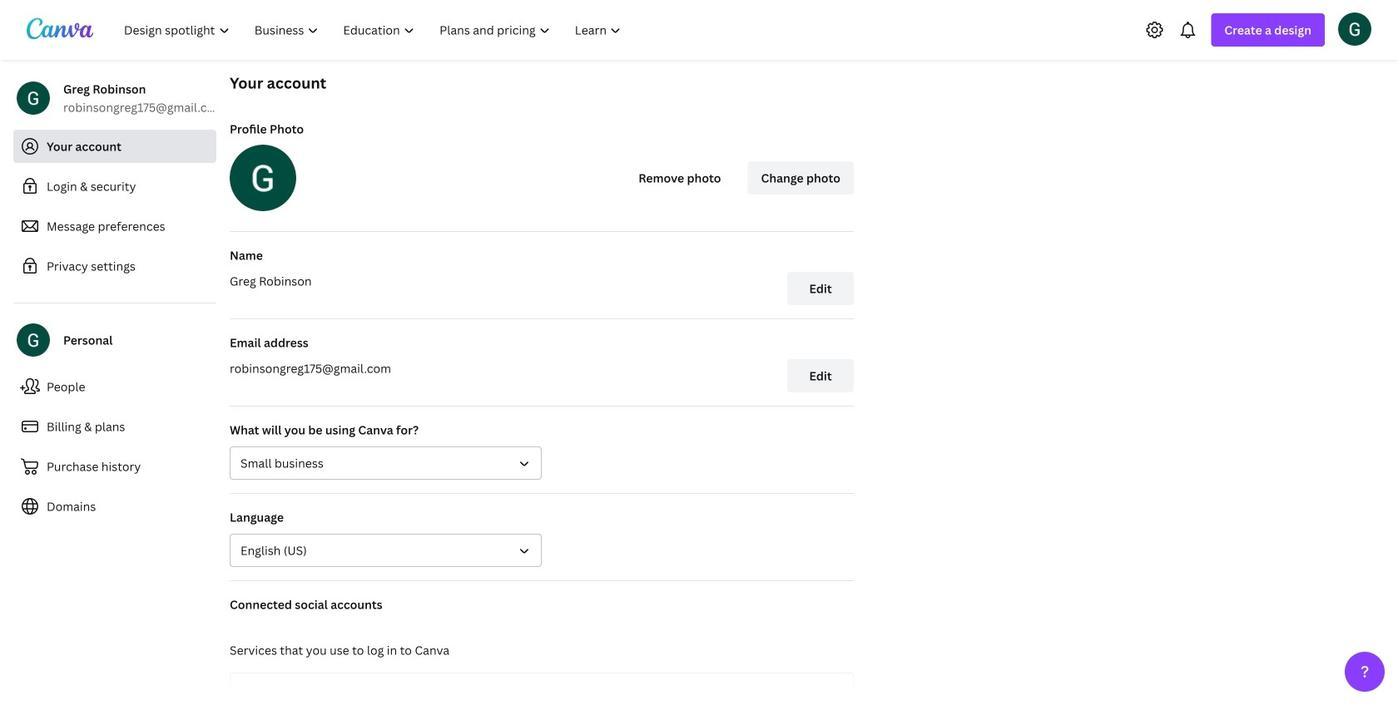Task type: vqa. For each thing, say whether or not it's contained in the screenshot.
the bottommost You
no



Task type: describe. For each thing, give the bounding box(es) containing it.
top level navigation element
[[113, 13, 635, 47]]

greg robinson image
[[1338, 12, 1371, 46]]



Task type: locate. For each thing, give the bounding box(es) containing it.
None button
[[230, 447, 542, 480]]

Language: English (US) button
[[230, 534, 542, 568]]



